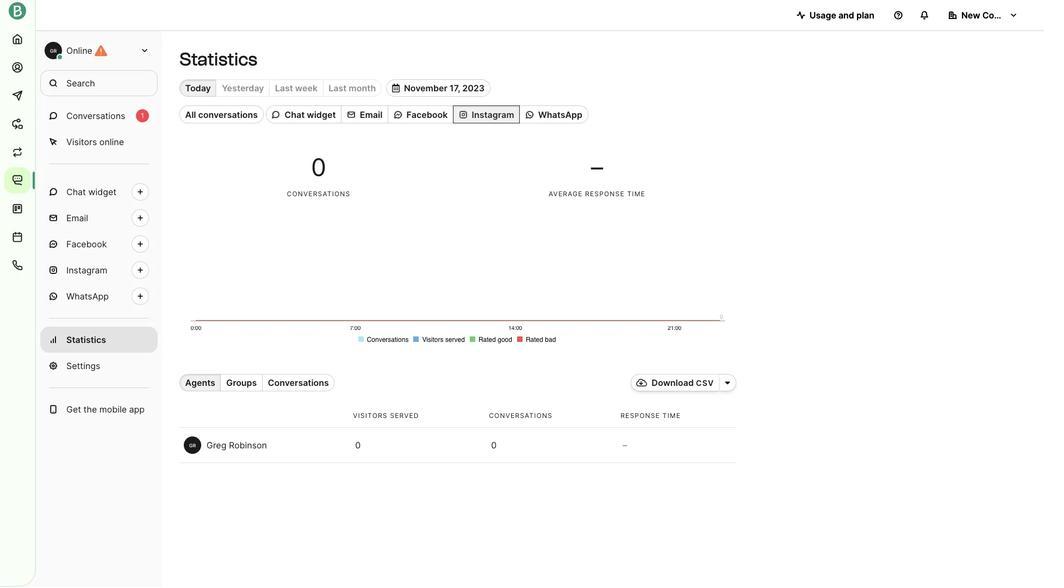 Task type: locate. For each thing, give the bounding box(es) containing it.
0 vertical spatial email
[[360, 109, 382, 120]]

visitors online link
[[40, 129, 158, 155]]

conversations inside button
[[268, 377, 329, 388]]

chat widget left email button
[[285, 109, 336, 120]]

statistics link
[[40, 327, 158, 353]]

1 horizontal spatial time
[[663, 412, 681, 420]]

visitors left the online
[[66, 136, 97, 147]]

chat widget
[[285, 109, 336, 120], [66, 187, 116, 197]]

0 horizontal spatial conversations
[[198, 109, 258, 120]]

0 horizontal spatial chat widget
[[66, 187, 116, 197]]

1 horizontal spatial instagram
[[472, 109, 514, 120]]

whatsapp
[[538, 109, 582, 120], [66, 291, 109, 302]]

0 vertical spatial widget
[[307, 109, 336, 120]]

instagram link
[[40, 257, 158, 283]]

visitors for visitors online
[[66, 136, 97, 147]]

statistics up the today
[[179, 49, 257, 70]]

0 horizontal spatial gr
[[50, 48, 57, 54]]

2 horizontal spatial 0
[[491, 440, 497, 451]]

gr
[[50, 48, 57, 54], [189, 443, 196, 449]]

gr left online
[[50, 48, 57, 54]]

conversations
[[66, 110, 125, 121], [268, 377, 329, 388], [489, 412, 553, 420]]

1 horizontal spatial widget
[[307, 109, 336, 120]]

all conversations
[[185, 109, 258, 120]]

– down response
[[623, 440, 627, 451]]

chat widget button
[[266, 106, 341, 123]]

0 vertical spatial conversations
[[66, 110, 125, 121]]

facebook link
[[40, 231, 158, 257]]

1 vertical spatial chat widget
[[66, 187, 116, 197]]

0 vertical spatial –
[[591, 153, 603, 182]]

– up average response time on the right top
[[591, 153, 603, 182]]

1 vertical spatial statistics
[[66, 334, 106, 345]]

0 vertical spatial facebook
[[406, 109, 448, 120]]

1 horizontal spatial gr
[[189, 443, 196, 449]]

1
[[141, 111, 144, 120]]

instagram
[[472, 109, 514, 120], [66, 265, 107, 276]]

time right response in the right of the page
[[627, 190, 645, 198]]

–
[[591, 153, 603, 182], [623, 440, 627, 451]]

1 vertical spatial widget
[[88, 187, 116, 197]]

2 horizontal spatial conversations
[[489, 412, 553, 420]]

download csv
[[652, 377, 714, 388]]

chat widget up email link
[[66, 187, 116, 197]]

0 vertical spatial chat
[[285, 109, 305, 120]]

1 horizontal spatial whatsapp
[[538, 109, 582, 120]]

facebook down email link
[[66, 239, 107, 250]]

agents button
[[179, 374, 220, 392]]

search link
[[40, 70, 158, 96]]

0 horizontal spatial time
[[627, 190, 645, 198]]

today
[[185, 83, 211, 94]]

statistics up settings
[[66, 334, 106, 345]]

0 horizontal spatial –
[[591, 153, 603, 182]]

today button
[[179, 79, 216, 97]]

whatsapp inside 'whatsapp' 'link'
[[66, 291, 109, 302]]

response
[[621, 412, 660, 420]]

chat inside button
[[285, 109, 305, 120]]

widget up email link
[[88, 187, 116, 197]]

instagram inside button
[[472, 109, 514, 120]]

time
[[627, 190, 645, 198], [663, 412, 681, 420]]

conversations button
[[262, 374, 335, 392]]

1 vertical spatial facebook
[[66, 239, 107, 250]]

search
[[66, 78, 95, 89]]

gr left "greg"
[[189, 443, 196, 449]]

conversations inside button
[[198, 109, 258, 120]]

the
[[83, 404, 97, 415]]

visitors
[[66, 136, 97, 147], [353, 412, 388, 420]]

1 horizontal spatial chat
[[285, 109, 305, 120]]

0
[[311, 153, 326, 182], [355, 440, 361, 451], [491, 440, 497, 451]]

conversations
[[198, 109, 258, 120], [287, 190, 350, 198]]

widget left email button
[[307, 109, 336, 120]]

instagram down 2023
[[472, 109, 514, 120]]

1 horizontal spatial conversations
[[287, 190, 350, 198]]

chat widget link
[[40, 179, 158, 205]]

whatsapp inside whatsapp button
[[538, 109, 582, 120]]

0 vertical spatial visitors
[[66, 136, 97, 147]]

1 horizontal spatial chat widget
[[285, 109, 336, 120]]

new company
[[961, 10, 1023, 21]]

1 vertical spatial whatsapp
[[66, 291, 109, 302]]

statistics
[[179, 49, 257, 70], [66, 334, 106, 345]]

1 horizontal spatial facebook
[[406, 109, 448, 120]]

app
[[129, 404, 145, 415]]

email up the facebook link
[[66, 213, 88, 223]]

0 vertical spatial instagram
[[472, 109, 514, 120]]

0 vertical spatial time
[[627, 190, 645, 198]]

email
[[360, 109, 382, 120], [66, 213, 88, 223]]

1 horizontal spatial visitors
[[353, 412, 388, 420]]

0 vertical spatial whatsapp
[[538, 109, 582, 120]]

online
[[99, 136, 124, 147]]

0 vertical spatial gr
[[50, 48, 57, 54]]

0 horizontal spatial widget
[[88, 187, 116, 197]]

groups button
[[220, 374, 262, 392]]

email inside button
[[360, 109, 382, 120]]

visitors left served
[[353, 412, 388, 420]]

1 horizontal spatial –
[[623, 440, 627, 451]]

0 horizontal spatial visitors
[[66, 136, 97, 147]]

0 horizontal spatial 0
[[311, 153, 326, 182]]

1 vertical spatial visitors
[[353, 412, 388, 420]]

1 vertical spatial conversations
[[268, 377, 329, 388]]

1 vertical spatial email
[[66, 213, 88, 223]]

chat
[[285, 109, 305, 120], [66, 187, 86, 197]]

robinson
[[229, 440, 267, 451]]

facebook
[[406, 109, 448, 120], [66, 239, 107, 250]]

whatsapp link
[[40, 283, 158, 309]]

0 horizontal spatial conversations
[[66, 110, 125, 121]]

csv
[[696, 379, 714, 388]]

17,
[[450, 83, 460, 94]]

0 horizontal spatial statistics
[[66, 334, 106, 345]]

solo image
[[725, 379, 731, 387]]

whatsapp button
[[519, 106, 588, 123]]

1 vertical spatial time
[[663, 412, 681, 420]]

0 horizontal spatial chat
[[66, 187, 86, 197]]

gr for online
[[50, 48, 57, 54]]

0 horizontal spatial whatsapp
[[66, 291, 109, 302]]

widget
[[307, 109, 336, 120], [88, 187, 116, 197]]

0 horizontal spatial facebook
[[66, 239, 107, 250]]

0 vertical spatial conversations
[[198, 109, 258, 120]]

facebook down november
[[406, 109, 448, 120]]

usage
[[810, 10, 836, 21]]

average
[[549, 190, 583, 198]]

1 horizontal spatial email
[[360, 109, 382, 120]]

greg
[[207, 440, 226, 451]]

0 horizontal spatial instagram
[[66, 265, 107, 276]]

0 vertical spatial chat widget
[[285, 109, 336, 120]]

mobile
[[99, 404, 127, 415]]

new company button
[[940, 4, 1027, 26]]

0 vertical spatial statistics
[[179, 49, 257, 70]]

download
[[652, 377, 694, 388]]

1 horizontal spatial conversations
[[268, 377, 329, 388]]

instagram down the facebook link
[[66, 265, 107, 276]]

time right response
[[663, 412, 681, 420]]

email left the facebook button
[[360, 109, 382, 120]]

1 vertical spatial gr
[[189, 443, 196, 449]]

email link
[[40, 205, 158, 231]]

get the mobile app link
[[40, 396, 158, 423]]



Task type: describe. For each thing, give the bounding box(es) containing it.
statistics inside statistics link
[[66, 334, 106, 345]]

all conversations button
[[179, 106, 264, 123]]

average response time
[[549, 190, 645, 198]]

response time
[[621, 412, 681, 420]]

greg robinson
[[207, 440, 267, 451]]

1 vertical spatial –
[[623, 440, 627, 451]]

1 vertical spatial chat
[[66, 187, 86, 197]]

email button
[[341, 106, 388, 123]]

facebook button
[[388, 106, 453, 123]]

agents
[[185, 377, 215, 388]]

2023
[[462, 83, 485, 94]]

november 17, 2023
[[404, 83, 485, 94]]

1 horizontal spatial statistics
[[179, 49, 257, 70]]

all
[[185, 109, 196, 120]]

response
[[585, 190, 625, 198]]

online
[[66, 45, 92, 56]]

settings
[[66, 361, 100, 371]]

groups
[[226, 377, 257, 388]]

usage and plan button
[[788, 4, 883, 26]]

facebook inside button
[[406, 109, 448, 120]]

1 horizontal spatial 0
[[355, 440, 361, 451]]

visitors served
[[353, 412, 419, 420]]

and
[[838, 10, 854, 21]]

1 vertical spatial instagram
[[66, 265, 107, 276]]

visitors for visitors served
[[353, 412, 388, 420]]

0 horizontal spatial email
[[66, 213, 88, 223]]

plan
[[856, 10, 874, 21]]

2 vertical spatial conversations
[[489, 412, 553, 420]]

get the mobile app
[[66, 404, 145, 415]]

chat widget inside button
[[285, 109, 336, 120]]

new
[[961, 10, 980, 21]]

visitors online
[[66, 136, 124, 147]]

usage and plan
[[810, 10, 874, 21]]

instagram button
[[453, 106, 519, 123]]

widget inside button
[[307, 109, 336, 120]]

served
[[390, 412, 419, 420]]

gr for greg robinson
[[189, 443, 196, 449]]

november
[[404, 83, 447, 94]]

company
[[982, 10, 1023, 21]]

get
[[66, 404, 81, 415]]

november 17, 2023 button
[[386, 79, 490, 97]]

1 vertical spatial conversations
[[287, 190, 350, 198]]

settings link
[[40, 353, 158, 379]]



Task type: vqa. For each thing, say whether or not it's contained in the screenshot.
al to the top
no



